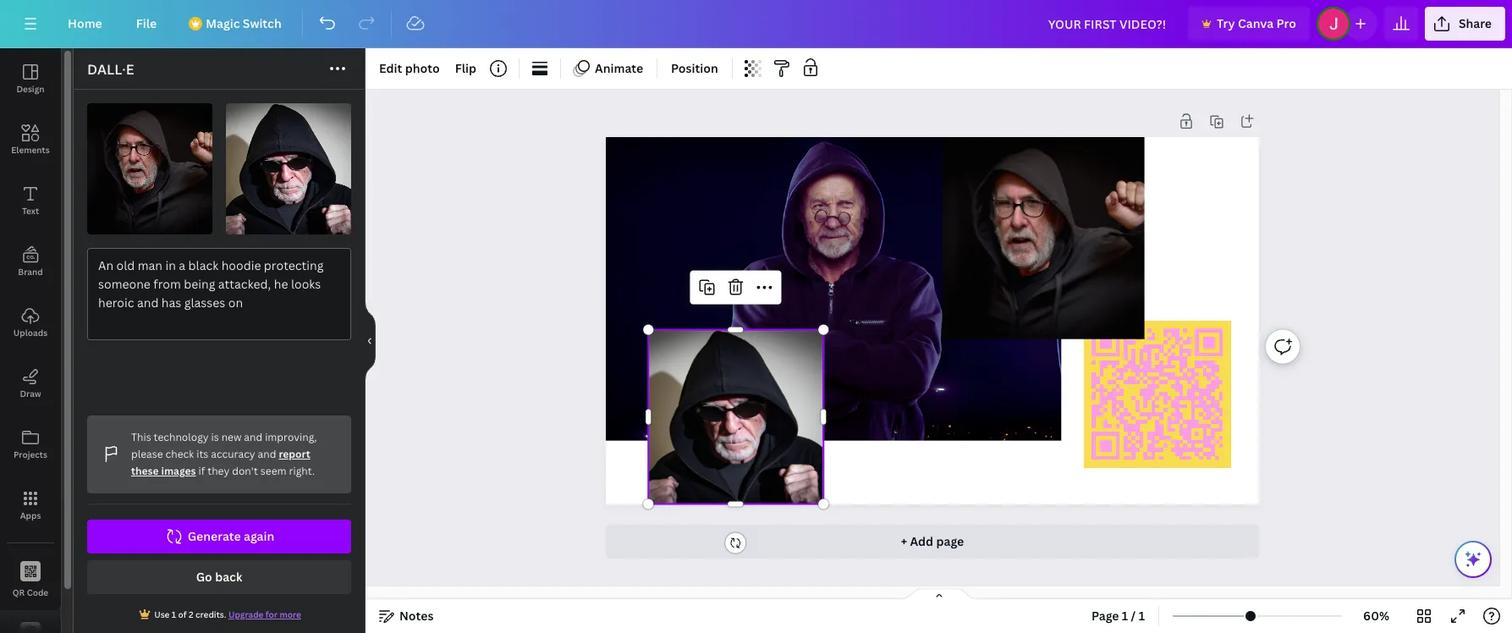 Task type: describe. For each thing, give the bounding box(es) containing it.
try
[[1217, 15, 1235, 31]]

page
[[1092, 608, 1119, 624]]

pro
[[1277, 15, 1297, 31]]

home
[[68, 15, 102, 31]]

elements
[[11, 144, 50, 156]]

page 1 / 1
[[1092, 608, 1145, 624]]

design button
[[0, 48, 61, 109]]

edit photo
[[379, 60, 440, 76]]

1 1 from the left
[[1122, 608, 1128, 624]]

qr code
[[13, 586, 48, 598]]

elements button
[[0, 109, 61, 170]]

animate
[[595, 60, 643, 76]]

apps
[[20, 510, 41, 521]]

dall·e element
[[74, 90, 365, 633]]

switch
[[243, 15, 282, 31]]

file button
[[123, 7, 170, 41]]

canva assistant image
[[1463, 549, 1484, 570]]

magic switch
[[206, 15, 282, 31]]

qr
[[13, 586, 25, 598]]

home link
[[54, 7, 116, 41]]

60% button
[[1349, 603, 1404, 630]]

try canva pro
[[1217, 15, 1297, 31]]

photo
[[405, 60, 440, 76]]

qr code button
[[0, 549, 61, 610]]

position
[[671, 60, 718, 76]]

+ add page button
[[606, 525, 1259, 559]]

apps button
[[0, 475, 61, 536]]

notes
[[399, 608, 434, 624]]

2 1 from the left
[[1139, 608, 1145, 624]]

show pages image
[[898, 587, 980, 601]]

magic switch button
[[177, 7, 295, 41]]

magic
[[206, 15, 240, 31]]

try canva pro button
[[1188, 7, 1310, 41]]

edit photo button
[[372, 55, 447, 82]]



Task type: vqa. For each thing, say whether or not it's contained in the screenshot.
See all 'button' related to Graphics
no



Task type: locate. For each thing, give the bounding box(es) containing it.
brand button
[[0, 231, 61, 292]]

+ add page
[[901, 533, 964, 549]]

code
[[27, 586, 48, 598]]

draw
[[20, 388, 41, 399]]

design
[[16, 83, 44, 95]]

notes button
[[372, 603, 440, 630]]

uploads button
[[0, 292, 61, 353]]

edit
[[379, 60, 402, 76]]

+
[[901, 533, 907, 549]]

0 horizontal spatial 1
[[1122, 608, 1128, 624]]

Design title text field
[[1035, 7, 1182, 41]]

page
[[936, 533, 964, 549]]

main menu bar
[[0, 0, 1512, 48]]

hide image
[[365, 300, 376, 381]]

projects
[[14, 449, 47, 460]]

animate button
[[568, 55, 650, 82]]

1
[[1122, 608, 1128, 624], [1139, 608, 1145, 624]]

flip
[[455, 60, 477, 76]]

1 horizontal spatial 1
[[1139, 608, 1145, 624]]

60%
[[1364, 608, 1390, 624]]

/
[[1131, 608, 1136, 624]]

share button
[[1425, 7, 1506, 41]]

brand
[[18, 266, 43, 278]]

dall·e
[[87, 60, 134, 79]]

side panel tab list
[[0, 48, 61, 633]]

1 left /
[[1122, 608, 1128, 624]]

flip button
[[448, 55, 483, 82]]

text
[[22, 205, 39, 217]]

share
[[1459, 15, 1492, 31]]

add
[[910, 533, 934, 549]]

text button
[[0, 170, 61, 231]]

position button
[[664, 55, 725, 82]]

uploads
[[13, 327, 48, 339]]

1 right /
[[1139, 608, 1145, 624]]

file
[[136, 15, 157, 31]]

draw button
[[0, 353, 61, 414]]

projects button
[[0, 414, 61, 475]]

canva
[[1238, 15, 1274, 31]]



